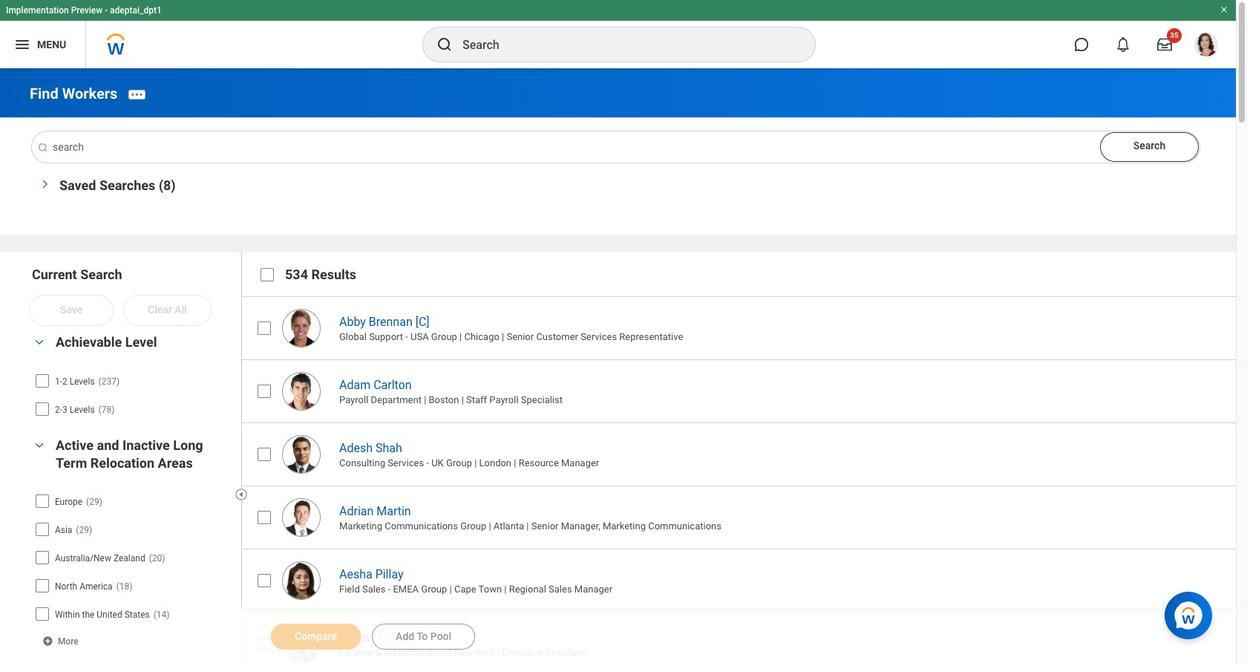 Task type: locate. For each thing, give the bounding box(es) containing it.
adam
[[339, 378, 371, 392]]

| right london
[[514, 457, 516, 469]]

1 horizontal spatial payroll
[[490, 394, 519, 406]]

1-2 levels
[[55, 376, 95, 387]]

payroll right staff
[[490, 394, 519, 406]]

(8)
[[159, 177, 176, 193]]

&
[[375, 647, 381, 658]]

2 levels from the top
[[70, 405, 95, 415]]

profile logan mcneil image
[[1195, 33, 1218, 59]]

services down the shah
[[388, 457, 424, 469]]

1 vertical spatial (29)
[[76, 525, 92, 535]]

implementation
[[6, 5, 69, 16]]

aesha pillay link
[[339, 564, 404, 581]]

finance & administration   |   new york   |   executive assistant
[[339, 647, 586, 658]]

payroll down adam
[[339, 394, 368, 406]]

(29) for europe
[[86, 497, 102, 507]]

0 vertical spatial levels
[[70, 376, 95, 387]]

0 vertical spatial senior
[[507, 331, 534, 342]]

marketing right manager,
[[603, 521, 646, 532]]

- inside adesh shah list item
[[426, 457, 429, 469]]

adam carlton list item
[[241, 359, 1247, 422]]

group
[[431, 331, 457, 342], [446, 457, 472, 469], [460, 521, 486, 532], [421, 584, 447, 595]]

group right 'usa'
[[431, 331, 457, 342]]

1 horizontal spatial communications
[[648, 521, 722, 532]]

1 horizontal spatial services
[[581, 331, 617, 342]]

adesh shah list item
[[241, 422, 1247, 485]]

(78)
[[98, 405, 115, 415]]

0 vertical spatial (29)
[[86, 497, 102, 507]]

0 vertical spatial services
[[581, 331, 617, 342]]

australia/new
[[55, 553, 111, 563]]

senior
[[507, 331, 534, 342], [531, 521, 559, 532]]

2-
[[55, 405, 62, 415]]

levels for 1-2 levels
[[70, 376, 95, 387]]

chevron down image
[[30, 337, 48, 348], [30, 441, 48, 451]]

chevron down image inside achievable level group
[[30, 337, 48, 348]]

0 horizontal spatial payroll
[[339, 394, 368, 406]]

- inside abby brennan [c] list item
[[406, 331, 408, 342]]

1 vertical spatial search
[[80, 266, 122, 282]]

uk
[[431, 457, 444, 469]]

chevron down image for active
[[30, 441, 48, 451]]

| left boston
[[424, 394, 426, 406]]

- down pillay
[[388, 584, 391, 595]]

- right preview
[[105, 5, 108, 16]]

payroll
[[339, 394, 368, 406], [490, 394, 519, 406]]

active and inactive long term relocation areas
[[56, 437, 203, 471]]

town
[[479, 584, 502, 595]]

manager right resource
[[561, 457, 599, 469]]

1 chevron down image from the top
[[30, 337, 48, 348]]

workers
[[62, 84, 118, 102]]

chevron down image left active
[[30, 441, 48, 451]]

chevron down image for achievable
[[30, 337, 48, 348]]

search inside filter search box
[[80, 266, 122, 282]]

1 vertical spatial manager
[[575, 584, 613, 595]]

1 horizontal spatial marketing
[[603, 521, 646, 532]]

- for adeptai_dpt1
[[105, 5, 108, 16]]

- inside aesha pillay field sales - emea group   |   cape town   |   regional sales manager
[[388, 584, 391, 595]]

chevron down image inside active and inactive long term relocation areas group
[[30, 441, 48, 451]]

- left uk
[[426, 457, 429, 469]]

asia
[[55, 525, 72, 535]]

consulting
[[339, 457, 385, 469]]

sales down aesha pillay link
[[362, 584, 386, 595]]

manager down manager,
[[575, 584, 613, 595]]

regional
[[509, 584, 546, 595]]

(29) for asia
[[76, 525, 92, 535]]

Search search field
[[30, 131, 1200, 162]]

1 vertical spatial chevron down image
[[30, 441, 48, 451]]

|
[[460, 331, 462, 342], [502, 331, 504, 342], [424, 394, 426, 406], [462, 394, 464, 406], [475, 457, 477, 469], [514, 457, 516, 469], [489, 521, 491, 532], [527, 521, 529, 532], [450, 584, 452, 595], [504, 584, 507, 595], [449, 647, 452, 658], [497, 647, 500, 658]]

group left atlanta
[[460, 521, 486, 532]]

services right customer
[[581, 331, 617, 342]]

2-3 levels
[[55, 405, 95, 415]]

levels right 3
[[70, 405, 95, 415]]

aidan mitzner list item
[[241, 612, 1247, 663]]

find workers element
[[30, 84, 118, 102]]

- inside menu banner
[[105, 5, 108, 16]]

active and inactive long term relocation areas group
[[30, 436, 234, 650]]

2 sales from the left
[[549, 584, 572, 595]]

aesha
[[339, 567, 372, 581]]

- left 'usa'
[[406, 331, 408, 342]]

1 communications from the left
[[385, 521, 458, 532]]

adesh shah
[[339, 441, 402, 455]]

consulting services - uk group   |   london   |   resource manager
[[339, 457, 599, 469]]

current search
[[32, 266, 122, 282]]

0 horizontal spatial search
[[80, 266, 122, 282]]

group inside abby brennan [c] list item
[[431, 331, 457, 342]]

0 horizontal spatial sales
[[362, 584, 386, 595]]

senior left customer
[[507, 331, 534, 342]]

services
[[581, 331, 617, 342], [388, 457, 424, 469]]

north america
[[55, 581, 113, 592]]

chevron down image
[[35, 175, 50, 193]]

0 horizontal spatial marketing
[[339, 521, 382, 532]]

levels right '2'
[[70, 376, 95, 387]]

search
[[1134, 139, 1166, 151], [80, 266, 122, 282]]

north
[[55, 581, 77, 592]]

pillay
[[375, 567, 404, 581]]

-
[[105, 5, 108, 16], [406, 331, 408, 342], [426, 457, 429, 469], [388, 584, 391, 595]]

0 vertical spatial search
[[1134, 139, 1166, 151]]

usa
[[411, 331, 429, 342]]

shah
[[376, 441, 402, 455]]

(29) right asia
[[76, 525, 92, 535]]

manager inside adesh shah list item
[[561, 457, 599, 469]]

1 horizontal spatial sales
[[549, 584, 572, 595]]

1 sales from the left
[[362, 584, 386, 595]]

specialist
[[521, 394, 563, 406]]

assistant
[[545, 647, 586, 658]]

1 vertical spatial services
[[388, 457, 424, 469]]

justify image
[[13, 36, 31, 53]]

manager
[[561, 457, 599, 469], [575, 584, 613, 595]]

sales right regional
[[549, 584, 572, 595]]

searches
[[99, 177, 155, 193]]

1 vertical spatial senior
[[531, 521, 559, 532]]

search button
[[1100, 132, 1199, 162]]

support
[[369, 331, 403, 342]]

adesh shah link
[[339, 438, 402, 455]]

(29) right europe
[[86, 497, 102, 507]]

0 vertical spatial chevron down image
[[30, 337, 48, 348]]

menu button
[[0, 21, 86, 68]]

senior inside adrian martin list item
[[531, 521, 559, 532]]

group right uk
[[446, 457, 472, 469]]

| left staff
[[462, 394, 464, 406]]

chevron down image left "achievable" at the left
[[30, 337, 48, 348]]

1 vertical spatial levels
[[70, 405, 95, 415]]

534 results
[[285, 266, 356, 282]]

filter search field
[[30, 266, 244, 663]]

aesha pillay field sales - emea group   |   cape town   |   regional sales manager
[[339, 567, 613, 595]]

| right york
[[497, 647, 500, 658]]

abby
[[339, 315, 366, 329]]

1 horizontal spatial search
[[1134, 139, 1166, 151]]

1 levels from the top
[[70, 376, 95, 387]]

0 vertical spatial manager
[[561, 457, 599, 469]]

senior left manager,
[[531, 521, 559, 532]]

department
[[371, 394, 422, 406]]

Find Workers text field
[[32, 131, 1200, 162]]

0 horizontal spatial services
[[388, 457, 424, 469]]

new
[[454, 647, 473, 658]]

| right 'chicago'
[[502, 331, 504, 342]]

2 chevron down image from the top
[[30, 441, 48, 451]]

payroll department   |   boston   |   staff payroll specialist
[[339, 394, 563, 406]]

executive
[[502, 647, 543, 658]]

implementation preview -   adeptai_dpt1
[[6, 5, 162, 16]]

group right emea
[[421, 584, 447, 595]]

levels
[[70, 376, 95, 387], [70, 405, 95, 415]]

0 horizontal spatial communications
[[385, 521, 458, 532]]

mitzner
[[373, 630, 412, 644]]

marketing down adrian
[[339, 521, 382, 532]]

achievable level
[[56, 334, 157, 350]]



Task type: vqa. For each thing, say whether or not it's contained in the screenshot.


Task type: describe. For each thing, give the bounding box(es) containing it.
search inside button
[[1134, 139, 1166, 151]]

35 button
[[1149, 28, 1182, 61]]

group inside adesh shah list item
[[446, 457, 472, 469]]

brennan
[[369, 315, 413, 329]]

3
[[62, 405, 67, 415]]

adrian martin link
[[339, 501, 411, 518]]

abby brennan [c]
[[339, 315, 430, 329]]

saved searches (8) button
[[59, 177, 176, 193]]

abby brennan [c] list item
[[241, 296, 1247, 359]]

find workers main content
[[0, 68, 1247, 663]]

| right atlanta
[[527, 521, 529, 532]]

united
[[97, 609, 122, 620]]

(20)
[[149, 553, 165, 563]]

staff
[[466, 394, 487, 406]]

york
[[476, 647, 495, 658]]

adrian martin
[[339, 504, 411, 518]]

london
[[479, 457, 512, 469]]

results
[[311, 266, 356, 282]]

areas
[[158, 455, 193, 471]]

| left new
[[449, 647, 452, 658]]

Search Workday  search field
[[463, 28, 785, 61]]

field
[[339, 584, 360, 595]]

close environment banner image
[[1220, 5, 1229, 14]]

current
[[32, 266, 77, 282]]

2 payroll from the left
[[490, 394, 519, 406]]

| left london
[[475, 457, 477, 469]]

(14)
[[153, 609, 170, 620]]

marketing communications group   |   atlanta   |   senior manager, marketing communications
[[339, 521, 722, 532]]

saved
[[59, 177, 96, 193]]

adam carlton link
[[339, 375, 412, 392]]

| right 'town'
[[504, 584, 507, 595]]

group inside adrian martin list item
[[460, 521, 486, 532]]

emea
[[393, 584, 419, 595]]

levels for 2-3 levels
[[70, 405, 95, 415]]

menu
[[37, 38, 66, 50]]

senior inside abby brennan [c] list item
[[507, 331, 534, 342]]

relocation
[[90, 455, 154, 471]]

achievable level tree
[[35, 368, 229, 422]]

preview
[[71, 5, 103, 16]]

zealand
[[114, 553, 145, 563]]

manager inside aesha pillay field sales - emea group   |   cape town   |   regional sales manager
[[575, 584, 613, 595]]

resource
[[519, 457, 559, 469]]

| left 'chicago'
[[460, 331, 462, 342]]

aesha pillay list item
[[241, 548, 1247, 612]]

global
[[339, 331, 367, 342]]

administration
[[384, 647, 447, 658]]

australia/new zealand
[[55, 553, 145, 563]]

find workers
[[30, 84, 118, 102]]

cape
[[454, 584, 476, 595]]

term
[[56, 455, 87, 471]]

search image
[[436, 36, 454, 53]]

representative
[[619, 331, 683, 342]]

adrian martin list item
[[241, 485, 1247, 548]]

america
[[80, 581, 113, 592]]

services inside abby brennan [c] list item
[[581, 331, 617, 342]]

2
[[62, 376, 67, 387]]

martin
[[377, 504, 411, 518]]

level
[[125, 334, 157, 350]]

manager,
[[561, 521, 600, 532]]

chicago
[[464, 331, 500, 342]]

achievable level button
[[56, 334, 157, 350]]

| left cape
[[450, 584, 452, 595]]

and
[[97, 437, 119, 453]]

active and inactive long term relocation areas button
[[56, 437, 203, 471]]

aidan mitzner
[[339, 630, 412, 644]]

carlton
[[374, 378, 412, 392]]

find
[[30, 84, 58, 102]]

the
[[82, 609, 95, 620]]

534
[[285, 266, 308, 282]]

adam carlton
[[339, 378, 412, 392]]

states
[[124, 609, 150, 620]]

- for usa
[[406, 331, 408, 342]]

aidan mitzner link
[[339, 627, 412, 644]]

(237)
[[98, 376, 120, 387]]

achievable
[[56, 334, 122, 350]]

customer
[[536, 331, 578, 342]]

active
[[56, 437, 94, 453]]

inbox large image
[[1158, 37, 1172, 52]]

long
[[173, 437, 203, 453]]

adrian
[[339, 504, 374, 518]]

global support - usa group   |   chicago   |   senior customer services representative
[[339, 331, 683, 342]]

boston
[[429, 394, 459, 406]]

search image
[[37, 142, 49, 153]]

more button
[[42, 635, 80, 647]]

2 marketing from the left
[[603, 521, 646, 532]]

services inside adesh shah list item
[[388, 457, 424, 469]]

adesh
[[339, 441, 373, 455]]

within the united states
[[55, 609, 150, 620]]

europe
[[55, 497, 82, 507]]

notifications large image
[[1116, 37, 1131, 52]]

35
[[1170, 31, 1179, 39]]

active and inactive long term relocation areas tree
[[35, 488, 229, 627]]

group inside aesha pillay field sales - emea group   |   cape town   |   regional sales manager
[[421, 584, 447, 595]]

aidan
[[339, 630, 370, 644]]

| left atlanta
[[489, 521, 491, 532]]

saved searches (8)
[[59, 177, 176, 193]]

menu banner
[[0, 0, 1236, 68]]

2 communications from the left
[[648, 521, 722, 532]]

abby brennan [c] link
[[339, 312, 430, 329]]

(18)
[[116, 581, 132, 592]]

inactive
[[122, 437, 170, 453]]

- for uk
[[426, 457, 429, 469]]

[c]
[[416, 315, 430, 329]]

1-
[[55, 376, 62, 387]]

achievable level group
[[30, 333, 234, 425]]

more
[[58, 636, 79, 646]]

1 marketing from the left
[[339, 521, 382, 532]]

1 payroll from the left
[[339, 394, 368, 406]]

adeptai_dpt1
[[110, 5, 162, 16]]

atlanta
[[494, 521, 524, 532]]

finance
[[339, 647, 373, 658]]



